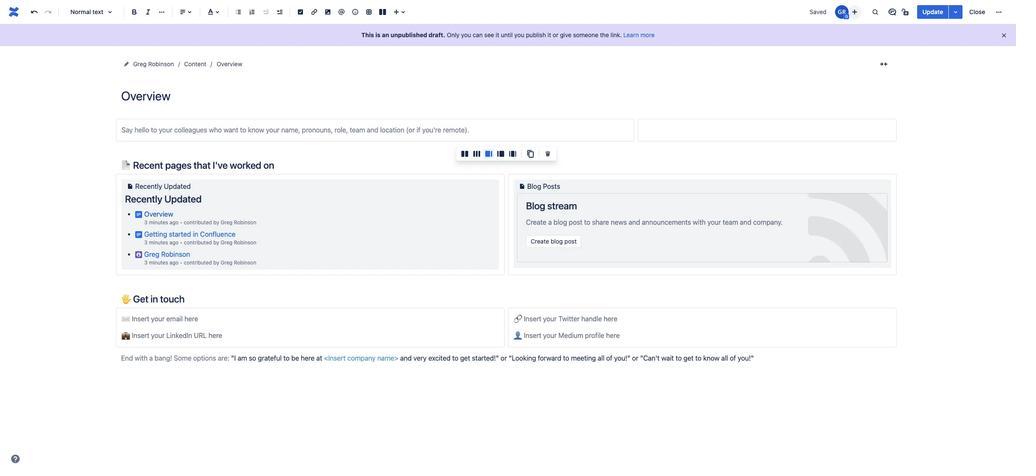 Task type: vqa. For each thing, say whether or not it's contained in the screenshot.
minutes within the Getting started in Confluence 3 minutes ago • contributed by Greg Robinson
yes



Task type: describe. For each thing, give the bounding box(es) containing it.
publish
[[526, 31, 546, 39]]

greg robinson
[[133, 60, 174, 68]]

0 vertical spatial overview link
[[217, 59, 242, 69]]

worked
[[230, 160, 261, 171]]

2 horizontal spatial or
[[632, 355, 639, 363]]

0 vertical spatial updated
[[164, 183, 191, 191]]

1 vertical spatial know
[[704, 355, 720, 363]]

• inside the getting started in confluence 3 minutes ago • contributed by greg robinson
[[180, 240, 182, 246]]

until
[[501, 31, 513, 39]]

started
[[169, 231, 191, 239]]

that
[[194, 160, 211, 171]]

by inside greg robinson 3 minutes ago • contributed by greg robinson
[[213, 260, 219, 266]]

link.
[[611, 31, 622, 39]]

ago inside greg robinson 3 minutes ago • contributed by greg robinson
[[170, 260, 179, 266]]

say
[[122, 126, 133, 134]]

who
[[209, 126, 222, 134]]

normal text
[[70, 8, 103, 15]]

create for create a blog post to share news and announcements with your team and company.
[[526, 219, 547, 227]]

wait
[[662, 355, 674, 363]]

<insert
[[324, 355, 346, 363]]

role,
[[335, 126, 348, 134]]

more
[[641, 31, 655, 39]]

posts
[[543, 183, 560, 191]]

dismiss image
[[1001, 32, 1008, 39]]

🖐
[[121, 294, 131, 305]]

remove image
[[543, 149, 553, 159]]

recent
[[133, 160, 163, 171]]

be
[[291, 355, 299, 363]]

adjust update settings image
[[951, 7, 961, 17]]

bold ⌘b image
[[129, 7, 140, 17]]

italic ⌘i image
[[143, 7, 153, 17]]

2 it from the left
[[548, 31, 551, 39]]

this is an unpublished draft. only you can see it until you publish it or give someone the link. learn more
[[362, 31, 655, 39]]

an
[[382, 31, 389, 39]]

left sidebar image
[[496, 149, 506, 159]]

name,
[[281, 126, 300, 134]]

by inside the getting started in confluence 3 minutes ago • contributed by greg robinson
[[213, 240, 219, 246]]

📄
[[121, 160, 131, 171]]

on
[[264, 160, 274, 171]]

are:
[[218, 355, 229, 363]]

greg robinson image
[[835, 5, 849, 19]]

👤
[[514, 332, 524, 340]]

two columns image
[[460, 149, 470, 159]]

"looking
[[509, 355, 536, 363]]

0 horizontal spatial your
[[159, 126, 172, 134]]

find and replace image
[[871, 7, 881, 17]]

🔗
[[514, 316, 524, 323]]

1 horizontal spatial a
[[548, 219, 552, 227]]

create blog post
[[531, 238, 577, 245]]

3 inside overview 3 minutes ago • contributed by greg robinson
[[144, 220, 148, 226]]

and left location
[[367, 126, 379, 134]]

invite to edit image
[[850, 7, 860, 17]]

overview for overview
[[217, 60, 242, 68]]

undo ⌘z image
[[29, 7, 39, 17]]

greg robinson link for overview
[[221, 220, 256, 226]]

unpublished
[[391, 31, 427, 39]]

contributed inside greg robinson 3 minutes ago • contributed by greg robinson
[[184, 260, 212, 266]]

is
[[376, 31, 381, 39]]

📄 recent pages that i've worked on
[[121, 160, 274, 171]]

1 vertical spatial a
[[149, 355, 153, 363]]

2 get from the left
[[684, 355, 694, 363]]

touch
[[160, 294, 185, 305]]

make page fixed-width image
[[879, 59, 889, 69]]

getting started in confluence link
[[144, 231, 236, 239]]

✉️
[[122, 316, 132, 323]]

🖐 get in touch
[[121, 294, 185, 305]]

close button
[[965, 5, 991, 19]]

and right 'news'
[[629, 219, 640, 227]]

colleagues
[[174, 126, 207, 134]]

learn
[[624, 31, 639, 39]]

learn more link
[[624, 31, 655, 39]]

meeting
[[571, 355, 596, 363]]

1 of from the left
[[606, 355, 613, 363]]

right sidebar image
[[484, 149, 494, 159]]

1 vertical spatial team
[[723, 219, 738, 227]]

1 vertical spatial overview link
[[144, 211, 173, 219]]

stream
[[548, 200, 577, 212]]

give
[[560, 31, 572, 39]]

get
[[133, 294, 148, 305]]

outdent ⇧tab image
[[261, 7, 271, 17]]

1 it from the left
[[496, 31, 499, 39]]

help image
[[10, 455, 21, 465]]

say hello to your colleagues who want to know your name, pronouns, role, team and location (or if you're remote).
[[122, 126, 469, 134]]

2 you from the left
[[515, 31, 525, 39]]

getting started in confluence 3 minutes ago • contributed by greg robinson
[[144, 231, 256, 246]]

robinson inside the getting started in confluence 3 minutes ago • contributed by greg robinson
[[234, 240, 256, 246]]

end
[[121, 355, 133, 363]]

only
[[447, 31, 460, 39]]

very
[[414, 355, 427, 363]]

saved
[[810, 8, 827, 15]]

the
[[600, 31, 609, 39]]

0 vertical spatial blog
[[554, 219, 567, 227]]

forward
[[538, 355, 562, 363]]

2 horizontal spatial your
[[708, 219, 721, 227]]

indent tab image
[[274, 7, 285, 17]]

excited
[[429, 355, 451, 363]]

greg robinson 3 minutes ago • contributed by greg robinson
[[144, 251, 256, 266]]

started!"
[[472, 355, 499, 363]]

ago inside overview 3 minutes ago • contributed by greg robinson
[[170, 220, 179, 226]]

you're
[[422, 126, 441, 134]]

action item image
[[295, 7, 306, 17]]

1 you from the left
[[461, 31, 471, 39]]

here
[[301, 355, 315, 363]]

normal text button
[[62, 3, 120, 21]]

0 horizontal spatial team
[[350, 126, 365, 134]]

greg robinson link for getting started in confluence
[[221, 240, 256, 246]]

hello
[[135, 126, 149, 134]]

bang!
[[155, 355, 172, 363]]

overview for overview 3 minutes ago • contributed by greg robinson
[[144, 211, 173, 219]]

pages
[[165, 160, 192, 171]]

bullet list ⌘⇧8 image
[[233, 7, 244, 17]]

normal
[[70, 8, 91, 15]]

blog posts
[[528, 183, 560, 191]]

some
[[174, 355, 192, 363]]

contributed inside the getting started in confluence 3 minutes ago • contributed by greg robinson
[[184, 240, 212, 246]]

at
[[316, 355, 322, 363]]

news
[[611, 219, 627, 227]]



Task type: locate. For each thing, give the bounding box(es) containing it.
1 all from the left
[[598, 355, 605, 363]]

align left image
[[178, 7, 188, 17]]

location
[[380, 126, 405, 134]]

contributed inside overview 3 minutes ago • contributed by greg robinson
[[184, 220, 212, 226]]

0 vertical spatial recently updated
[[135, 183, 191, 191]]

0 horizontal spatial with
[[135, 355, 148, 363]]

0 vertical spatial overview
[[217, 60, 242, 68]]

can
[[473, 31, 483, 39]]

it
[[496, 31, 499, 39], [548, 31, 551, 39]]

1 you!" from the left
[[614, 355, 631, 363]]

robinson inside overview 3 minutes ago • contributed by greg robinson
[[234, 220, 256, 226]]

overview link up getting
[[144, 211, 173, 219]]

💼
[[122, 332, 132, 340]]

1 vertical spatial post
[[565, 238, 577, 245]]

1 horizontal spatial all
[[722, 355, 728, 363]]

0 vertical spatial in
[[193, 231, 198, 239]]

1 minutes from the top
[[149, 220, 168, 226]]

0 horizontal spatial a
[[149, 355, 153, 363]]

end with a bang! some options are: "i am so grateful to be here at <insert company name> and very excited to get started!" or "looking forward to meeting all of you!" or "can't wait to get to know all of you!"
[[121, 355, 754, 363]]

blog inside button
[[551, 238, 563, 245]]

1 horizontal spatial it
[[548, 31, 551, 39]]

1 horizontal spatial team
[[723, 219, 738, 227]]

content link
[[184, 59, 206, 69]]

blog down the blog stream
[[551, 238, 563, 245]]

three columns image
[[472, 149, 482, 159]]

2 vertical spatial minutes
[[149, 260, 168, 266]]

minutes inside overview 3 minutes ago • contributed by greg robinson
[[149, 220, 168, 226]]

1 horizontal spatial you
[[515, 31, 525, 39]]

blog for blog stream
[[526, 200, 545, 212]]

in for get
[[151, 294, 158, 305]]

0 vertical spatial minutes
[[149, 220, 168, 226]]

0 horizontal spatial of
[[606, 355, 613, 363]]

create inside button
[[531, 238, 549, 245]]

confluence image
[[7, 5, 21, 19], [7, 5, 21, 19]]

all
[[598, 355, 605, 363], [722, 355, 728, 363]]

updated down pages
[[164, 183, 191, 191]]

options
[[193, 355, 216, 363]]

a down the blog stream
[[548, 219, 552, 227]]

blog
[[528, 183, 541, 191], [526, 200, 545, 212]]

updated
[[164, 183, 191, 191], [164, 194, 202, 205]]

Give this page a title text field
[[121, 89, 892, 103]]

redo ⌘⇧z image
[[43, 7, 53, 17]]

Main content area, start typing to enter text. text field
[[116, 116, 897, 365]]

"can't
[[640, 355, 660, 363]]

announcements
[[642, 219, 691, 227]]

it right publish
[[548, 31, 551, 39]]

recently updated
[[135, 183, 191, 191], [125, 194, 202, 205]]

greg inside overview 3 minutes ago • contributed by greg robinson
[[221, 220, 233, 226]]

add image, video, or file image
[[323, 7, 333, 17]]

you right until
[[515, 31, 525, 39]]

remote).
[[443, 126, 469, 134]]

2 by from the top
[[213, 240, 219, 246]]

0 horizontal spatial or
[[501, 355, 507, 363]]

recently down recently updated icon
[[125, 194, 162, 205]]

link image
[[309, 7, 319, 17]]

3 minutes from the top
[[149, 260, 168, 266]]

2 • from the top
[[180, 240, 182, 246]]

no restrictions image
[[901, 7, 912, 17]]

recently down recent
[[135, 183, 162, 191]]

3 by from the top
[[213, 260, 219, 266]]

get right wait
[[684, 355, 694, 363]]

get left started!"
[[460, 355, 470, 363]]

it right see
[[496, 31, 499, 39]]

more formatting image
[[157, 7, 167, 17]]

someone
[[573, 31, 599, 39]]

or
[[553, 31, 559, 39], [501, 355, 507, 363], [632, 355, 639, 363]]

minutes inside greg robinson 3 minutes ago • contributed by greg robinson
[[149, 260, 168, 266]]

2 ago from the top
[[170, 240, 179, 246]]

2 vertical spatial •
[[180, 260, 182, 266]]

comment icon image
[[888, 7, 898, 17]]

overview up getting
[[144, 211, 173, 219]]

1 horizontal spatial with
[[693, 219, 706, 227]]

1 horizontal spatial get
[[684, 355, 694, 363]]

create blog post button
[[526, 235, 582, 248]]

0 horizontal spatial all
[[598, 355, 605, 363]]

1 get from the left
[[460, 355, 470, 363]]

1 horizontal spatial overview link
[[217, 59, 242, 69]]

0 horizontal spatial overview
[[144, 211, 173, 219]]

recently
[[135, 183, 162, 191], [125, 194, 162, 205]]

1 vertical spatial create
[[531, 238, 549, 245]]

1 vertical spatial minutes
[[149, 240, 168, 246]]

create a blog post to share news and announcements with your team and company.
[[526, 219, 783, 227]]

1 vertical spatial blog
[[551, 238, 563, 245]]

updated up overview 3 minutes ago • contributed by greg robinson
[[164, 194, 202, 205]]

• inside greg robinson 3 minutes ago • contributed by greg robinson
[[180, 260, 182, 266]]

0 horizontal spatial in
[[151, 294, 158, 305]]

ago inside the getting started in confluence 3 minutes ago • contributed by greg robinson
[[170, 240, 179, 246]]

with right end on the bottom left of the page
[[135, 355, 148, 363]]

blog left posts
[[528, 183, 541, 191]]

greg robinson link for greg robinson
[[221, 260, 256, 266]]

pronouns,
[[302, 126, 333, 134]]

1 vertical spatial recently
[[125, 194, 162, 205]]

blog down blog posts
[[526, 200, 545, 212]]

grateful
[[258, 355, 282, 363]]

mention image
[[337, 7, 347, 17]]

and
[[367, 126, 379, 134], [629, 219, 640, 227], [740, 219, 752, 227], [400, 355, 412, 363]]

overview 3 minutes ago • contributed by greg robinson
[[144, 211, 256, 226]]

company.
[[753, 219, 783, 227]]

3 3 from the top
[[144, 260, 148, 266]]

to
[[151, 126, 157, 134], [240, 126, 246, 134], [584, 219, 591, 227], [284, 355, 290, 363], [452, 355, 459, 363], [563, 355, 569, 363], [676, 355, 682, 363], [696, 355, 702, 363]]

name>
[[377, 355, 399, 363]]

post inside button
[[565, 238, 577, 245]]

get
[[460, 355, 470, 363], [684, 355, 694, 363]]

and left very
[[400, 355, 412, 363]]

1 vertical spatial contributed
[[184, 240, 212, 246]]

1 contributed from the top
[[184, 220, 212, 226]]

1 horizontal spatial or
[[553, 31, 559, 39]]

0 vertical spatial a
[[548, 219, 552, 227]]

recently updated down recently updated icon
[[125, 194, 202, 205]]

blog
[[554, 219, 567, 227], [551, 238, 563, 245]]

overview link right content link
[[217, 59, 242, 69]]

1 vertical spatial with
[[135, 355, 148, 363]]

2 3 from the top
[[144, 240, 148, 246]]

1 ago from the top
[[170, 220, 179, 226]]

greg robinson link
[[133, 59, 174, 69], [221, 220, 256, 226], [221, 240, 256, 246], [144, 251, 190, 259], [221, 260, 256, 266]]

1 vertical spatial 3
[[144, 240, 148, 246]]

confluence
[[200, 231, 236, 239]]

minutes inside the getting started in confluence 3 minutes ago • contributed by greg robinson
[[149, 240, 168, 246]]

this
[[362, 31, 374, 39]]

0 horizontal spatial it
[[496, 31, 499, 39]]

0 vertical spatial blog
[[528, 183, 541, 191]]

1 by from the top
[[213, 220, 219, 226]]

0 vertical spatial know
[[248, 126, 264, 134]]

1 horizontal spatial overview
[[217, 60, 242, 68]]

of
[[606, 355, 613, 363], [730, 355, 736, 363]]

getting
[[144, 231, 167, 239]]

1 vertical spatial ago
[[170, 240, 179, 246]]

content
[[184, 60, 206, 68]]

greg
[[133, 60, 147, 68], [221, 220, 233, 226], [221, 240, 233, 246], [144, 251, 159, 259], [221, 260, 233, 266]]

2 vertical spatial ago
[[170, 260, 179, 266]]

greg inside the getting started in confluence 3 minutes ago • contributed by greg robinson
[[221, 240, 233, 246]]

ago
[[170, 220, 179, 226], [170, 240, 179, 246], [170, 260, 179, 266]]

0 horizontal spatial know
[[248, 126, 264, 134]]

1 horizontal spatial of
[[730, 355, 736, 363]]

by
[[213, 220, 219, 226], [213, 240, 219, 246], [213, 260, 219, 266]]

three columns with sidebars image
[[508, 149, 518, 159]]

update
[[923, 8, 944, 15]]

if
[[417, 126, 421, 134]]

0 vertical spatial •
[[180, 220, 182, 226]]

0 horizontal spatial you!"
[[614, 355, 631, 363]]

in right started on the left
[[193, 231, 198, 239]]

0 vertical spatial create
[[526, 219, 547, 227]]

close
[[970, 8, 986, 15]]

0 vertical spatial by
[[213, 220, 219, 226]]

1 vertical spatial •
[[180, 240, 182, 246]]

1 horizontal spatial know
[[704, 355, 720, 363]]

or left give
[[553, 31, 559, 39]]

a
[[548, 219, 552, 227], [149, 355, 153, 363]]

contributed up 'getting started in confluence' link
[[184, 220, 212, 226]]

table image
[[364, 7, 374, 17]]

0 vertical spatial with
[[693, 219, 706, 227]]

in inside the getting started in confluence 3 minutes ago • contributed by greg robinson
[[193, 231, 198, 239]]

with right the announcements
[[693, 219, 706, 227]]

1 vertical spatial updated
[[164, 194, 202, 205]]

in for started
[[193, 231, 198, 239]]

more image
[[994, 7, 1004, 17]]

0 horizontal spatial you
[[461, 31, 471, 39]]

you!"
[[614, 355, 631, 363], [738, 355, 754, 363]]

am
[[238, 355, 247, 363]]

copy image
[[525, 149, 536, 159]]

share
[[592, 219, 609, 227]]

3 ago from the top
[[170, 260, 179, 266]]

•
[[180, 220, 182, 226], [180, 240, 182, 246], [180, 260, 182, 266]]

team right role,
[[350, 126, 365, 134]]

2 of from the left
[[730, 355, 736, 363]]

0 vertical spatial post
[[569, 219, 583, 227]]

overview inside overview 3 minutes ago • contributed by greg robinson
[[144, 211, 173, 219]]

create for create blog post
[[531, 238, 549, 245]]

1 vertical spatial overview
[[144, 211, 173, 219]]

by inside overview 3 minutes ago • contributed by greg robinson
[[213, 220, 219, 226]]

0 vertical spatial team
[[350, 126, 365, 134]]

see
[[484, 31, 494, 39]]

recently updated down recent
[[135, 183, 191, 191]]

want
[[224, 126, 238, 134]]

and left company.
[[740, 219, 752, 227]]

a left bang!
[[149, 355, 153, 363]]

recently updated image
[[125, 182, 135, 192]]

2 you!" from the left
[[738, 355, 754, 363]]

or left "can't
[[632, 355, 639, 363]]

company
[[347, 355, 376, 363]]

2 vertical spatial 3
[[144, 260, 148, 266]]

3 • from the top
[[180, 260, 182, 266]]

1 vertical spatial in
[[151, 294, 158, 305]]

so
[[249, 355, 256, 363]]

0 vertical spatial recently
[[135, 183, 162, 191]]

0 horizontal spatial get
[[460, 355, 470, 363]]

2 minutes from the top
[[149, 240, 168, 246]]

layouts image
[[378, 7, 388, 17]]

"i
[[231, 355, 236, 363]]

blog for blog posts
[[528, 183, 541, 191]]

contributed down the getting started in confluence 3 minutes ago • contributed by greg robinson at left
[[184, 260, 212, 266]]

blog stream
[[526, 200, 577, 212]]

numbered list ⌘⇧7 image
[[247, 7, 257, 17]]

1 vertical spatial blog
[[526, 200, 545, 212]]

2 contributed from the top
[[184, 240, 212, 246]]

0 vertical spatial ago
[[170, 220, 179, 226]]

0 vertical spatial 3
[[144, 220, 148, 226]]

1 horizontal spatial in
[[193, 231, 198, 239]]

2 vertical spatial by
[[213, 260, 219, 266]]

text
[[93, 8, 103, 15]]

3 inside the getting started in confluence 3 minutes ago • contributed by greg robinson
[[144, 240, 148, 246]]

in right get
[[151, 294, 158, 305]]

1 horizontal spatial you!"
[[738, 355, 754, 363]]

contributed down 'getting started in confluence' link
[[184, 240, 212, 246]]

you left can
[[461, 31, 471, 39]]

1 • from the top
[[180, 220, 182, 226]]

• inside overview 3 minutes ago • contributed by greg robinson
[[180, 220, 182, 226]]

0 horizontal spatial overview link
[[144, 211, 173, 219]]

team left company.
[[723, 219, 738, 227]]

2 vertical spatial contributed
[[184, 260, 212, 266]]

i've
[[213, 160, 228, 171]]

or right started!"
[[501, 355, 507, 363]]

3
[[144, 220, 148, 226], [144, 240, 148, 246], [144, 260, 148, 266]]

1 3 from the top
[[144, 220, 148, 226]]

1 vertical spatial recently updated
[[125, 194, 202, 205]]

1 vertical spatial by
[[213, 240, 219, 246]]

draft.
[[429, 31, 445, 39]]

0 vertical spatial contributed
[[184, 220, 212, 226]]

team
[[350, 126, 365, 134], [723, 219, 738, 227]]

move this page image
[[123, 61, 130, 68]]

update button
[[918, 5, 949, 19]]

(or
[[406, 126, 415, 134]]

blog posts image
[[517, 182, 528, 192]]

overview right content
[[217, 60, 242, 68]]

3 inside greg robinson 3 minutes ago • contributed by greg robinson
[[144, 260, 148, 266]]

blog down stream
[[554, 219, 567, 227]]

robinson
[[148, 60, 174, 68], [234, 220, 256, 226], [234, 240, 256, 246], [161, 251, 190, 259], [234, 260, 256, 266]]

1 horizontal spatial your
[[266, 126, 280, 134]]

2 all from the left
[[722, 355, 728, 363]]

3 contributed from the top
[[184, 260, 212, 266]]

contributed
[[184, 220, 212, 226], [184, 240, 212, 246], [184, 260, 212, 266]]

emoji image
[[350, 7, 361, 17]]



